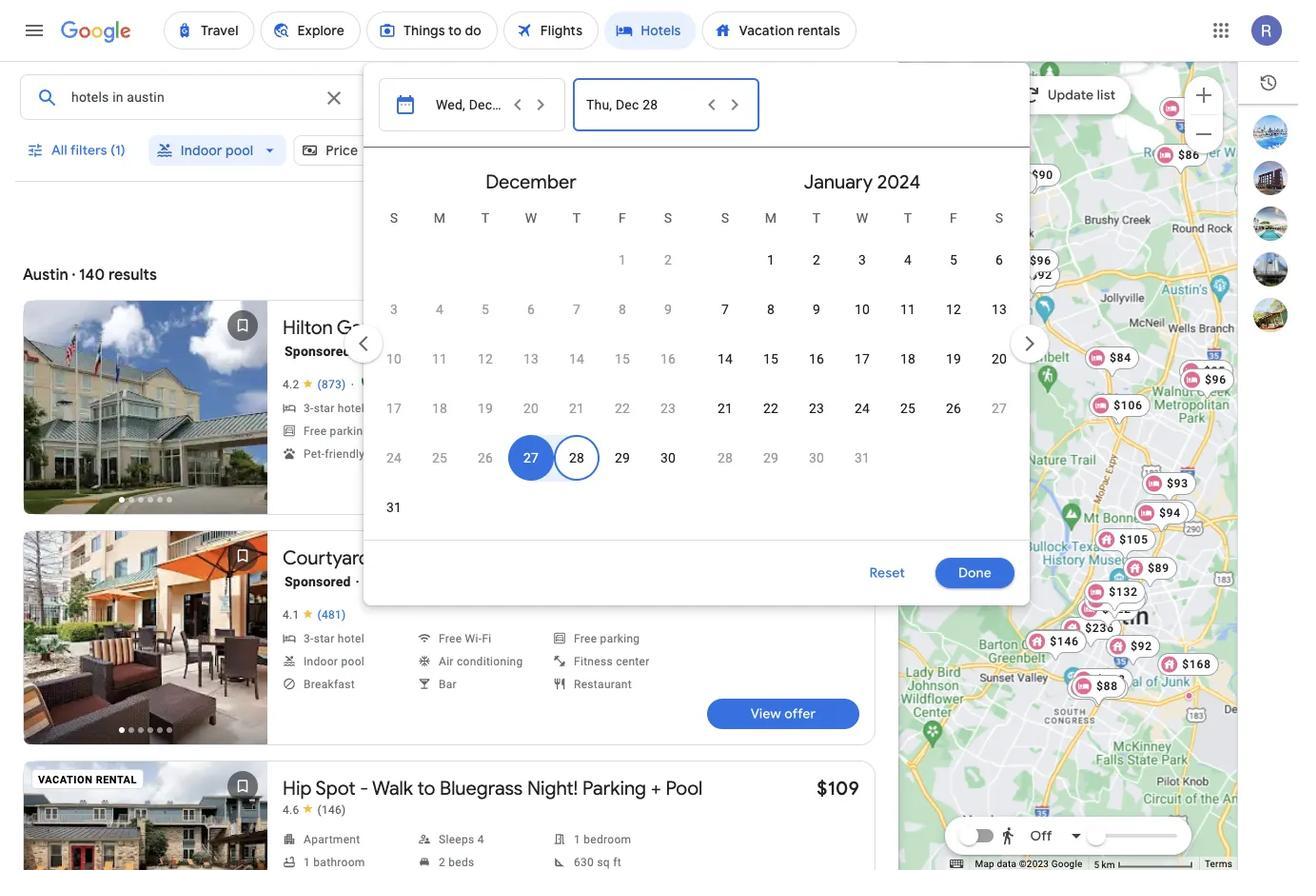 Task type: describe. For each thing, give the bounding box(es) containing it.
tue, jan 2 element
[[813, 250, 820, 269]]

view offer button
[[707, 699, 860, 729]]

11 for mon, dec 11 "element"
[[432, 351, 447, 366]]

28 for first 28 button from the right
[[718, 450, 733, 465]]

0 horizontal spatial 11 button
[[417, 336, 463, 382]]

f for december
[[619, 210, 626, 226]]

6 for wed, dec 6 element
[[527, 301, 535, 317]]

27 for 27 button inside the the december row group
[[523, 450, 539, 465]]

14 for sun, jan 14 'element'
[[718, 351, 733, 366]]

1 vertical spatial 25 button
[[417, 435, 463, 481]]

sat, dec 30 element
[[660, 448, 676, 467]]

1 14 button from the left
[[554, 336, 600, 382]]

$152 link
[[1160, 97, 1221, 129]]

mon, jan 29 element
[[763, 448, 779, 467]]

$130
[[1109, 593, 1138, 606]]

class
[[893, 142, 925, 159]]

2 7 button from the left
[[702, 287, 748, 332]]

you'll
[[801, 205, 834, 222]]

$101
[[1092, 682, 1121, 695]]

$103
[[1097, 673, 1126, 686]]

0 vertical spatial 11 button
[[885, 287, 931, 332]]

thu, jan 18 element
[[900, 349, 916, 368]]

keyboard shortcuts image
[[950, 860, 964, 868]]

15 for mon, jan 15 element at the top right of the page
[[763, 351, 779, 366]]

31 for wed, jan 31 element
[[855, 450, 870, 465]]

10 for wed, jan 10 element
[[855, 301, 870, 317]]

$88 link
[[1072, 675, 1126, 707]]

wed, jan 31 element
[[855, 448, 870, 467]]

vacation rental
[[38, 773, 137, 785]]

f for january 2024
[[950, 210, 957, 226]]

0 horizontal spatial $96
[[1030, 254, 1052, 267]]

fri, jan 12 element
[[946, 300, 961, 319]]

0 horizontal spatial $92
[[1031, 268, 1053, 282]]

$131
[[1160, 504, 1189, 518]]

done
[[958, 564, 992, 582]]

$146
[[1050, 635, 1079, 648]]

13 for sat, jan 13 element
[[992, 301, 1007, 317]]

mon, dec 25 element
[[432, 448, 447, 467]]

wed, jan 3 element
[[858, 250, 866, 269]]

$99
[[1028, 275, 1050, 288]]

1 29 button from the left
[[600, 435, 645, 481]]

all filters (1) button
[[15, 135, 141, 166]]

5 for the fri, jan 5 element
[[950, 252, 958, 267]]

update list
[[1048, 87, 1116, 104]]

$105 link
[[1095, 528, 1156, 561]]

filters
[[70, 142, 107, 159]]

hotel
[[856, 142, 890, 159]]

(873)
[[317, 378, 346, 391]]

$103 link
[[1072, 668, 1133, 701]]

sun, dec 3 element
[[390, 300, 398, 319]]

sun, jan 21 element
[[718, 399, 733, 418]]

$85
[[1204, 365, 1226, 378]]

1 vertical spatial 20 button
[[508, 386, 554, 431]]

w for january 2024
[[856, 210, 868, 226]]

0 vertical spatial 10 button
[[839, 287, 885, 332]]

thu, dec 14 element
[[569, 349, 584, 368]]

view offer link
[[707, 699, 860, 729]]

1 vertical spatial $92 link
[[1106, 635, 1160, 667]]

visit
[[671, 205, 698, 222]]

when
[[614, 205, 651, 222]]

1 vertical spatial 3 button
[[371, 287, 417, 332]]

4.2 out of 5 stars from 873 reviews image
[[283, 377, 346, 392]]

w for december
[[525, 210, 537, 226]]

thu, dec 7 element
[[573, 300, 581, 319]]

wed, jan 10 element
[[855, 300, 870, 319]]

january 2024 row group
[[702, 155, 1022, 532]]

4 s from the left
[[995, 210, 1003, 226]]

fri, dec 29 element
[[615, 448, 630, 467]]

wed, dec 6 element
[[527, 300, 535, 319]]

1 vertical spatial $92
[[1131, 640, 1153, 653]]

clear image
[[323, 87, 345, 109]]

thu,
[[586, 97, 612, 112]]

tue, jan 30 element
[[809, 448, 824, 467]]

3 s from the left
[[721, 210, 729, 226]]

1 28 button from the left
[[554, 435, 600, 481]]

wed, dec 27 button
[[424, 95, 511, 114]]

thu, dec 21 element
[[569, 399, 584, 418]]

dialog inside the filters 'form'
[[341, 63, 1053, 605]]

10 for sun, dec 10 element
[[386, 351, 402, 366]]

list
[[1097, 87, 1116, 104]]

1 horizontal spatial $96 link
[[1090, 394, 1144, 426]]

2 22 button from the left
[[748, 386, 794, 431]]

stay
[[521, 205, 548, 222]]

update
[[1048, 87, 1094, 104]]

$168
[[1182, 658, 1211, 671]]

$90 link
[[1007, 164, 1061, 196]]

0 vertical spatial 26 button
[[931, 386, 977, 431]]

0 horizontal spatial 6 button
[[508, 287, 554, 332]]

$88
[[1097, 680, 1118, 693]]

25 for mon, dec 25 element on the left of page
[[432, 450, 447, 465]]

$236 link
[[1061, 617, 1122, 649]]

update list button
[[1006, 76, 1131, 114]]

0 horizontal spatial 12 button
[[463, 336, 508, 382]]

$122 link
[[1078, 598, 1139, 630]]

when to visit
[[614, 205, 698, 222]]

hotel class button
[[824, 135, 957, 166]]

1 7 button from the left
[[554, 287, 600, 332]]

sun, jan 28 element
[[718, 448, 733, 467]]

$132
[[1109, 585, 1138, 599]]

terms link
[[1205, 858, 1233, 870]]

0 vertical spatial $109 link
[[1025, 629, 1087, 662]]

december
[[486, 169, 577, 194]]

0 vertical spatial 13 button
[[977, 287, 1022, 332]]

row containing 28
[[702, 433, 885, 483]]

4 for "thu, jan 4" element
[[904, 252, 912, 267]]

$236
[[1085, 622, 1114, 635]]

24 for wed, jan 24 element
[[855, 400, 870, 416]]

thu, jan 11 element
[[900, 300, 916, 319]]

30 for sat, dec 30 element
[[660, 450, 676, 465]]

1 horizontal spatial 3 button
[[839, 237, 885, 283]]

(146)
[[317, 803, 346, 816]]

$96 for right $96 link
[[1205, 373, 1227, 386]]

2 photos list from the top
[[24, 531, 267, 761]]

guest rating
[[704, 142, 784, 159]]

pay
[[837, 205, 860, 222]]

pool
[[226, 142, 253, 159]]

5 for tue, dec 5 element
[[482, 301, 489, 317]]

30 for tue, jan 30 element
[[809, 450, 824, 465]]

mon, jan 15 element
[[763, 349, 779, 368]]

14 for thu, dec 14 element at top
[[569, 351, 584, 366]]

$122
[[1103, 603, 1132, 616]]

12 for tue, dec 12 element
[[478, 351, 493, 366]]

austin · 140
[[23, 265, 105, 285]]

$106 link
[[1089, 394, 1151, 426]]

(481)
[[317, 608, 346, 622]]

2 15 button from the left
[[748, 336, 794, 382]]

1 photos list from the top
[[24, 301, 267, 530]]

1 horizontal spatial 24 button
[[839, 386, 885, 431]]

4 button inside 'row group'
[[885, 237, 931, 283]]

16 for sat, dec 16 element
[[660, 351, 676, 366]]

1 vertical spatial 18 button
[[417, 386, 463, 431]]

guest rating button
[[672, 135, 816, 166]]

2 button for december
[[645, 237, 691, 283]]

m for december
[[434, 210, 446, 226]]

wed, dec 27, departure date. element
[[523, 448, 539, 467]]

thu, jan 25 element
[[900, 399, 916, 418]]

·
[[351, 376, 354, 392]]

17 for 'sun, dec 17' element
[[386, 400, 402, 416]]

1 vertical spatial 10 button
[[371, 336, 417, 382]]

indoor pool
[[181, 142, 253, 159]]

22 for fri, dec 22 element
[[615, 400, 630, 416]]

kalahari resorts & conventions - round rock, $455 image
[[1235, 178, 1296, 210]]

type
[[490, 142, 519, 159]]

when to visit button
[[568, 195, 709, 231]]

mon, jan 8 element
[[767, 300, 775, 319]]

offer
[[785, 705, 816, 722]]

8 for fri, dec 8 element
[[619, 301, 626, 317]]

0 vertical spatial $84
[[826, 315, 860, 339]]

map region
[[882, 0, 1299, 870]]

$152
[[1184, 102, 1213, 115]]

1 horizontal spatial 31 button
[[839, 435, 885, 481]]

2 14 button from the left
[[702, 336, 748, 382]]

$86
[[1178, 148, 1200, 162]]

recently viewed element
[[1238, 62, 1299, 104]]

27 inside button
[[496, 97, 511, 112]]

row containing 21
[[702, 384, 1022, 433]]

wed,
[[436, 97, 465, 112]]

dec for wed,
[[469, 97, 492, 112]]

1 for december
[[619, 252, 626, 267]]

2024
[[877, 169, 921, 194]]

mon, dec 4 element
[[436, 300, 444, 319]]

mon, jan 1 element
[[767, 250, 775, 269]]

4.6
[[283, 803, 299, 816]]

$84 inside map region
[[1110, 351, 1132, 365]]

set check-out one day later. image
[[723, 93, 746, 116]]

0 vertical spatial 18 button
[[885, 336, 931, 382]]

0 vertical spatial 6 button
[[977, 237, 1022, 283]]

3 for "wed, jan 3" element
[[858, 252, 866, 267]]

18 for thu, jan 18 element on the top right
[[900, 351, 916, 366]]

21 for thu, dec 21 "element"
[[569, 400, 584, 416]]

1 15 button from the left
[[600, 336, 645, 382]]

guest
[[704, 142, 743, 159]]

24 for the sun, dec 24 element
[[386, 450, 402, 465]]

31 for sun, dec 31 element
[[386, 499, 402, 515]]

price
[[326, 142, 358, 159]]

row inside the december row group
[[600, 227, 691, 285]]

wed, jan 17 element
[[855, 349, 870, 368]]

sun, dec 31 element
[[386, 498, 402, 517]]

tue, dec 5 element
[[482, 300, 489, 319]]

december row group
[[371, 155, 691, 532]]

wed, dec 27
[[436, 97, 511, 112]]

0 horizontal spatial $109
[[817, 776, 860, 800]]

$132 link
[[1084, 581, 1146, 613]]

$89 link
[[1123, 557, 1177, 589]]

sat, dec 16 element
[[660, 349, 676, 368]]

$109 inside map region
[[1050, 634, 1079, 647]]

$130 link
[[1084, 588, 1146, 621]]

$124
[[1111, 591, 1140, 604]]

off
[[1030, 827, 1052, 844]]

all
[[51, 142, 67, 159]]

main menu image
[[23, 19, 46, 42]]

2 21 button from the left
[[702, 386, 748, 431]]

11 for thu, jan 11 element
[[900, 301, 916, 317]]

0 horizontal spatial 31 button
[[371, 484, 417, 530]]

4.6 out of 5 stars from 146 reviews image
[[283, 802, 346, 817]]

zoom out map image
[[1193, 123, 1216, 145]]

1 button for january 2024
[[748, 237, 794, 283]]

27 for 27 button inside the "january 2024" 'row group'
[[992, 400, 1007, 416]]

sat, jan 27 element
[[992, 399, 1007, 418]]

zoom in map image
[[1193, 84, 1216, 106]]

row containing 24
[[371, 433, 691, 483]]

rental
[[96, 773, 137, 785]]

view
[[751, 705, 781, 722]]

4.1
[[283, 608, 299, 622]]

0 vertical spatial 20 button
[[977, 336, 1022, 382]]

1 vertical spatial 13 button
[[508, 336, 554, 382]]

0 horizontal spatial $92 link
[[1006, 264, 1060, 296]]

26 for fri, jan 26 element
[[946, 400, 961, 416]]

0 horizontal spatial $96 link
[[1005, 249, 1059, 282]]

1 horizontal spatial 25 button
[[885, 386, 931, 431]]

26 for tue, dec 26 element
[[478, 450, 493, 465]]

0 horizontal spatial 24 button
[[371, 435, 417, 481]]

set check-out one day earlier. image
[[701, 93, 723, 116]]

thu, jan 4 element
[[904, 250, 912, 269]]

3 photos list from the top
[[24, 761, 267, 870]]

12 for fri, jan 12 'element'
[[946, 301, 961, 317]]

1 vertical spatial $109 link
[[817, 776, 860, 800]]

13 for wed, dec 13 element at the top left of page
[[523, 351, 539, 366]]

1 8 button from the left
[[600, 287, 645, 332]]

map data ©2023 google
[[975, 858, 1083, 870]]

mon, dec 11 element
[[432, 349, 447, 368]]

27 button inside the "january 2024" 'row group'
[[977, 386, 1022, 431]]

$94 link
[[1135, 502, 1189, 534]]

$86 link
[[1154, 144, 1208, 176]]

3 t from the left
[[813, 210, 821, 226]]

sat, dec 9 element
[[664, 300, 672, 319]]

$193 link
[[924, 545, 985, 578]]

m for january 2024
[[765, 210, 777, 226]]

google
[[1052, 858, 1083, 870]]

2 8 button from the left
[[748, 287, 794, 332]]

january 2024
[[804, 169, 921, 194]]

16 button inside the "january 2024" 'row group'
[[794, 336, 839, 382]]

$89
[[1148, 562, 1170, 575]]

0 vertical spatial 12 button
[[931, 287, 977, 332]]

0 horizontal spatial 26 button
[[463, 435, 508, 481]]

january
[[804, 169, 873, 194]]

2 for december
[[664, 252, 672, 267]]

6 for sat, jan 6 element
[[996, 252, 1003, 267]]

$93 link
[[1142, 472, 1196, 504]]

0 horizontal spatial 17 button
[[371, 386, 417, 431]]

grid inside "dialog"
[[371, 155, 1022, 551]]

where
[[459, 205, 501, 222]]

1 vertical spatial 5 button
[[463, 287, 508, 332]]



Task type: vqa. For each thing, say whether or not it's contained in the screenshot.
Add a label Button
no



Task type: locate. For each thing, give the bounding box(es) containing it.
1 horizontal spatial 10
[[855, 301, 870, 317]]

1 left tue, jan 2 element
[[767, 252, 775, 267]]

to
[[504, 205, 518, 222], [654, 205, 668, 222]]

0 horizontal spatial $109 link
[[817, 776, 860, 800]]

1 vertical spatial 26
[[478, 450, 493, 465]]

23 for sat, dec 23 'element'
[[660, 400, 676, 416]]

12
[[946, 301, 961, 317], [478, 351, 493, 366]]

25 inside the "january 2024" 'row group'
[[900, 400, 916, 416]]

6
[[996, 252, 1003, 267], [527, 301, 535, 317]]

19 button
[[931, 336, 977, 382], [463, 386, 508, 431]]

12 button
[[931, 287, 977, 332], [463, 336, 508, 382]]

t down 2024
[[904, 210, 912, 226]]

15 for fri, dec 15 element
[[615, 351, 630, 366]]

photos list
[[24, 301, 267, 530], [24, 531, 267, 761], [24, 761, 267, 870]]

5 left sat, jan 6 element
[[950, 252, 958, 267]]

2 23 from the left
[[809, 400, 824, 416]]

23 button
[[645, 386, 691, 431], [794, 386, 839, 431]]

8 button
[[600, 287, 645, 332], [748, 287, 794, 332]]

0 horizontal spatial 20 button
[[508, 386, 554, 431]]

set check-in one day earlier. image
[[506, 93, 529, 116]]

24 inside the december row group
[[386, 450, 402, 465]]

1 14 from the left
[[569, 351, 584, 366]]

10 button
[[839, 287, 885, 332], [371, 336, 417, 382]]

23 inside the december row group
[[660, 400, 676, 416]]

1 22 button from the left
[[600, 386, 645, 431]]

16 for tue, jan 16 element
[[809, 351, 824, 366]]

results
[[108, 265, 157, 285]]

1 horizontal spatial w
[[856, 210, 868, 226]]

1 horizontal spatial dec
[[616, 97, 639, 112]]

0 horizontal spatial 21
[[569, 400, 584, 416]]

2 30 from the left
[[809, 450, 824, 465]]

23 right mon, jan 22 element in the top right of the page
[[809, 400, 824, 416]]

view offer
[[751, 705, 816, 722]]

28 inside the "january 2024" 'row group'
[[718, 450, 733, 465]]

2 9 button from the left
[[794, 287, 839, 332]]

19 inside the december row group
[[478, 400, 493, 416]]

0 horizontal spatial 3
[[390, 301, 398, 317]]

21 button left fri, dec 22 element
[[554, 386, 600, 431]]

$93
[[1167, 477, 1189, 490]]

$84 right "tue, jan 9" element
[[826, 315, 860, 339]]

25 inside the december row group
[[432, 450, 447, 465]]

1 horizontal spatial $92
[[1131, 640, 1153, 653]]

1 horizontal spatial 2 button
[[794, 237, 839, 283]]

26 button left 'sat, jan 27' element
[[931, 386, 977, 431]]

1 21 button from the left
[[554, 386, 600, 431]]

7 inside the "january 2024" 'row group'
[[721, 301, 729, 317]]

0 horizontal spatial 27 button
[[508, 435, 554, 481]]

8 inside the december row group
[[619, 301, 626, 317]]

15 right sun, jan 14 'element'
[[763, 351, 779, 366]]

29 inside the "january 2024" 'row group'
[[763, 450, 779, 465]]

13 right fri, jan 12 'element'
[[992, 301, 1007, 317]]

sat, dec 2 element
[[664, 250, 672, 269]]

19 button inside the december row group
[[463, 386, 508, 431]]

mon, jan 22 element
[[763, 399, 779, 418]]

dialog
[[341, 63, 1053, 605]]

$85 link
[[1179, 360, 1234, 392]]

$84
[[826, 315, 860, 339], [1110, 351, 1132, 365]]

tue, dec 12 element
[[478, 349, 493, 368]]

$109 link up $103 link
[[1025, 629, 1087, 662]]

1 horizontal spatial 5 button
[[931, 237, 977, 283]]

27 button right fri, jan 26 element
[[977, 386, 1022, 431]]

row containing 3
[[371, 285, 691, 334]]

2 m from the left
[[765, 210, 777, 226]]

2 for january 2024
[[813, 252, 820, 267]]

$92 link right sat, jan 6 element
[[1006, 264, 1060, 296]]

1 inside the december row group
[[619, 252, 626, 267]]

wed, dec 20 element
[[523, 399, 539, 418]]

10 inside the "january 2024" 'row group'
[[855, 301, 870, 317]]

20 right tue, dec 19 element at the left top of the page
[[523, 400, 539, 416]]

4 right sun, dec 3 element
[[436, 301, 444, 317]]

1 f from the left
[[619, 210, 626, 226]]

$84 link
[[1085, 346, 1139, 379]]

0 horizontal spatial 27
[[496, 97, 511, 112]]

28 inside button
[[643, 97, 658, 112]]

26 inside the "january 2024" 'row group'
[[946, 400, 961, 416]]

data
[[997, 858, 1017, 870]]

2 16 from the left
[[809, 351, 824, 366]]

1 1 button from the left
[[600, 237, 645, 283]]

m inside the "january 2024" 'row group'
[[765, 210, 777, 226]]

1 horizontal spatial $96
[[1115, 399, 1136, 412]]

1 t from the left
[[481, 210, 489, 226]]

0 horizontal spatial $84
[[826, 315, 860, 339]]

m left where
[[434, 210, 446, 226]]

1 23 from the left
[[660, 400, 676, 416]]

wed, jan 24 element
[[855, 399, 870, 418]]

1 horizontal spatial 30 button
[[794, 435, 839, 481]]

5 inside the "january 2024" 'row group'
[[950, 252, 958, 267]]

9 button
[[645, 287, 691, 332], [794, 287, 839, 332]]

5 button
[[931, 237, 977, 283], [463, 287, 508, 332]]

1 horizontal spatial $109 link
[[1025, 629, 1087, 662]]

29 inside the december row group
[[615, 450, 630, 465]]

1 vertical spatial 17 button
[[371, 386, 417, 431]]

row containing 17
[[371, 384, 691, 433]]

29 for fri, dec 29 element
[[615, 450, 630, 465]]

18 right 'wed, jan 17' element
[[900, 351, 916, 366]]

1 horizontal spatial 14
[[718, 351, 733, 366]]

0 horizontal spatial 23 button
[[645, 386, 691, 431]]

2 dec from the left
[[616, 97, 639, 112]]

13 inside the "january 2024" 'row group'
[[992, 301, 1007, 317]]

20 for wed, dec 20 element
[[523, 400, 539, 416]]

24 inside 'row group'
[[855, 400, 870, 416]]

18 left tue, dec 19 element at the left top of the page
[[432, 400, 447, 416]]

3 button left mon, dec 4 element
[[371, 287, 417, 332]]

2 8 from the left
[[767, 301, 775, 317]]

sat, jan 20 element
[[992, 349, 1007, 368]]

25 button
[[885, 386, 931, 431], [417, 435, 463, 481]]

2 horizontal spatial $96
[[1205, 373, 1227, 386]]

sun, jan 7 element
[[721, 300, 729, 319]]

8 button left "tue, jan 9" element
[[748, 287, 794, 332]]

30 left wed, jan 31 element
[[809, 450, 824, 465]]

to for stay
[[504, 205, 518, 222]]

2 9 from the left
[[813, 301, 820, 317]]

26 inside the december row group
[[478, 450, 493, 465]]

17 left mon, dec 18 element
[[386, 400, 402, 416]]

24 button right tue, jan 23 element
[[839, 386, 885, 431]]

fri, dec 1 element
[[619, 250, 626, 269]]

6 right tue, dec 5 element
[[527, 301, 535, 317]]

19 left the sat, jan 20 element
[[946, 351, 961, 366]]

15 inside the december row group
[[615, 351, 630, 366]]

grid containing december
[[371, 155, 1022, 551]]

fri, jan 5 element
[[950, 250, 958, 269]]

$124 link
[[1086, 586, 1148, 619]]

Check-out text field
[[612, 75, 727, 119]]

28
[[643, 97, 658, 112], [569, 450, 584, 465], [718, 450, 733, 465]]

set check-in one day later. image
[[529, 93, 552, 116]]

©2023
[[1019, 858, 1049, 870]]

6 button left $99 at the right top of page
[[977, 237, 1022, 283]]

2 1 from the left
[[767, 252, 775, 267]]

30 button
[[645, 435, 691, 481], [794, 435, 839, 481]]

5 button right mon, dec 4 element
[[463, 287, 508, 332]]

1 vertical spatial 31 button
[[371, 484, 417, 530]]

0 vertical spatial 12
[[946, 301, 961, 317]]

1 m from the left
[[434, 210, 446, 226]]

19 button left wed, dec 20 element
[[463, 386, 508, 431]]

10 right "tue, jan 9" element
[[855, 301, 870, 317]]

28 inside the december row group
[[569, 450, 584, 465]]

2 14 from the left
[[718, 351, 733, 366]]

0 vertical spatial 3
[[858, 252, 866, 267]]

2 16 button from the left
[[794, 336, 839, 382]]

27 right fri, jan 26 element
[[992, 400, 1007, 416]]

$96 link right sat, jan 6 element
[[1005, 249, 1059, 282]]

8 for mon, jan 8 element
[[767, 301, 775, 317]]

thu, dec 28, return date. element
[[569, 448, 584, 467]]

29 for the mon, jan 29 "element"
[[763, 450, 779, 465]]

1 horizontal spatial 6
[[996, 252, 1003, 267]]

8 inside the "january 2024" 'row group'
[[767, 301, 775, 317]]

2 2 from the left
[[813, 252, 820, 267]]

17 inside the "january 2024" 'row group'
[[855, 351, 870, 366]]

$92
[[1031, 268, 1053, 282], [1131, 640, 1153, 653]]

2 15 from the left
[[763, 351, 779, 366]]

19
[[946, 351, 961, 366], [478, 400, 493, 416]]

7 for thu, dec 7 element
[[573, 301, 581, 317]]

31 inside the december row group
[[386, 499, 402, 515]]

23 button right mon, jan 22 element in the top right of the page
[[794, 386, 839, 431]]

s right 'when'
[[664, 210, 672, 226]]

tue, jan 23 element
[[809, 399, 824, 418]]

7 button left mon, jan 8 element
[[702, 287, 748, 332]]

25 right wed, jan 24 element
[[900, 400, 916, 416]]

map
[[975, 858, 995, 870]]

19 for fri, jan 19 element
[[946, 351, 961, 366]]

sun, dec 17 element
[[386, 399, 402, 418]]

3
[[858, 252, 866, 267], [390, 301, 398, 317]]

10
[[855, 301, 870, 317], [386, 351, 402, 366]]

13 right tue, dec 12 element
[[523, 351, 539, 366]]

w down 'december'
[[525, 210, 537, 226]]

1 horizontal spatial 2
[[813, 252, 820, 267]]

20 right fri, jan 19 element
[[992, 351, 1007, 366]]

1 horizontal spatial m
[[765, 210, 777, 226]]

29 button right thu, dec 28, return date. element
[[600, 435, 645, 481]]

1 1 from the left
[[619, 252, 626, 267]]

1 horizontal spatial 4 button
[[885, 237, 931, 283]]

1 for january 2024
[[767, 252, 775, 267]]

1 horizontal spatial 20
[[992, 351, 1007, 366]]

f inside the "january 2024" 'row group'
[[950, 210, 957, 226]]

to inside button
[[504, 205, 518, 222]]

8 button right thu, dec 7 element
[[600, 287, 645, 332]]

dec inside wed, dec 27 button
[[469, 97, 492, 112]]

29 right thu, dec 28, return date. element
[[615, 450, 630, 465]]

10 inside the december row group
[[386, 351, 402, 366]]

$92 down $122
[[1131, 640, 1153, 653]]

1 29 from the left
[[615, 450, 630, 465]]

3 button right tue, jan 2 element
[[839, 237, 885, 283]]

1 2 button from the left
[[645, 237, 691, 283]]

0 horizontal spatial 7 button
[[554, 287, 600, 332]]

0 vertical spatial 6
[[996, 252, 1003, 267]]

20 inside the december row group
[[523, 400, 539, 416]]

28 button left the mon, jan 29 "element"
[[702, 435, 748, 481]]

9 inside the december row group
[[664, 301, 672, 317]]

0 vertical spatial 5
[[950, 252, 958, 267]]

2 29 button from the left
[[748, 435, 794, 481]]

1 15 from the left
[[615, 351, 630, 366]]

21 left fri, dec 22 element
[[569, 400, 584, 416]]

5
[[950, 252, 958, 267], [482, 301, 489, 317]]

Check-in text field
[[426, 75, 539, 119]]

18 for mon, dec 18 element
[[432, 400, 447, 416]]

property
[[430, 142, 486, 159]]

1 9 button from the left
[[645, 287, 691, 332]]

7 for sun, jan 7 element
[[721, 301, 729, 317]]

21 inside the december row group
[[569, 400, 584, 416]]

0 horizontal spatial 29 button
[[600, 435, 645, 481]]

1 vertical spatial 4
[[436, 301, 444, 317]]

15 button
[[600, 336, 645, 382], [748, 336, 794, 382]]

1 16 from the left
[[660, 351, 676, 366]]

reset button
[[847, 550, 928, 596]]

12 inside the december row group
[[478, 351, 493, 366]]

0 horizontal spatial 1 button
[[600, 237, 645, 283]]

2 1 button from the left
[[748, 237, 794, 283]]

0 vertical spatial photos list
[[24, 301, 267, 530]]

2 21 from the left
[[718, 400, 733, 416]]

1 vertical spatial 11 button
[[417, 336, 463, 382]]

2 30 button from the left
[[794, 435, 839, 481]]

4 button left the fri, jan 5 element
[[885, 237, 931, 283]]

17 for 'wed, jan 17' element
[[855, 351, 870, 366]]

2 7 from the left
[[721, 301, 729, 317]]

austin · 140 results
[[23, 265, 157, 285]]

$84 up $106
[[1110, 351, 1132, 365]]

0 horizontal spatial 19 button
[[463, 386, 508, 431]]

1 horizontal spatial 26
[[946, 400, 961, 416]]

19 button left the sat, jan 20 element
[[931, 336, 977, 382]]

2 button right fri, dec 1 'element' at the top of page
[[645, 237, 691, 283]]

dialog containing december
[[341, 63, 1053, 605]]

1 w from the left
[[525, 210, 537, 226]]

1 horizontal spatial 11 button
[[885, 287, 931, 332]]

1 s from the left
[[390, 210, 398, 226]]

29 button
[[600, 435, 645, 481], [748, 435, 794, 481]]

5 inside row
[[482, 301, 489, 317]]

8
[[619, 301, 626, 317], [767, 301, 775, 317]]

1 horizontal spatial 18
[[900, 351, 916, 366]]

wed, dec 13 element
[[523, 349, 539, 368]]

0 horizontal spatial 22 button
[[600, 386, 645, 431]]

0 horizontal spatial 29
[[615, 450, 630, 465]]

1 horizontal spatial 1
[[767, 252, 775, 267]]

0 vertical spatial 26
[[946, 400, 961, 416]]

$92 link up the $103
[[1106, 635, 1160, 667]]

$94
[[1159, 506, 1181, 520]]

9 button right fri, dec 8 element
[[645, 287, 691, 332]]

1 horizontal spatial 17
[[855, 351, 870, 366]]

1 23 button from the left
[[645, 386, 691, 431]]

18 button left tue, dec 19 element at the left top of the page
[[417, 386, 463, 431]]

0 horizontal spatial m
[[434, 210, 446, 226]]

tue, jan 9 element
[[813, 300, 820, 319]]

1 vertical spatial 11
[[432, 351, 447, 366]]

property type button
[[398, 135, 551, 166]]

0 horizontal spatial 10 button
[[371, 336, 417, 382]]

0 horizontal spatial 11
[[432, 351, 447, 366]]

0 horizontal spatial 28
[[569, 450, 584, 465]]

to inside "button"
[[654, 205, 668, 222]]

12 right mon, dec 11 "element"
[[478, 351, 493, 366]]

15
[[615, 351, 630, 366], [763, 351, 779, 366]]

2 button right mon, jan 1 element
[[794, 237, 839, 283]]

fri, jan 19 element
[[946, 349, 961, 368]]

17 button
[[839, 336, 885, 382], [371, 386, 417, 431]]

2 f from the left
[[950, 210, 957, 226]]

0 horizontal spatial 16 button
[[645, 336, 691, 382]]

4 button inside row
[[417, 287, 463, 332]]

3 inside the december row group
[[390, 301, 398, 317]]

w inside the "january 2024" 'row group'
[[856, 210, 868, 226]]

30 button right fri, dec 29 element
[[645, 435, 691, 481]]

9 for sat, dec 9 'element'
[[664, 301, 672, 317]]

t
[[481, 210, 489, 226], [573, 210, 581, 226], [813, 210, 821, 226], [904, 210, 912, 226]]

tue, dec 19 element
[[478, 399, 493, 418]]

9 inside the "january 2024" 'row group'
[[813, 301, 820, 317]]

0 horizontal spatial 1
[[619, 252, 626, 267]]

11 inside the december row group
[[432, 351, 447, 366]]

17 inside the december row group
[[386, 400, 402, 416]]

$105
[[1120, 533, 1149, 546]]

to for visit
[[654, 205, 668, 222]]

row
[[600, 227, 691, 285], [748, 227, 1022, 285], [371, 285, 691, 334], [702, 285, 1022, 334], [371, 334, 691, 384], [702, 334, 1022, 384], [371, 384, 691, 433], [702, 384, 1022, 433], [371, 433, 691, 483], [702, 433, 885, 483]]

row containing 14
[[702, 334, 1022, 384]]

1 horizontal spatial 23 button
[[794, 386, 839, 431]]

22 inside the "january 2024" 'row group'
[[763, 400, 779, 416]]

3 for sun, dec 3 element
[[390, 301, 398, 317]]

20 inside 'row group'
[[992, 351, 1007, 366]]

6 inside the "january 2024" 'row group'
[[996, 252, 1003, 267]]

9
[[664, 301, 672, 317], [813, 301, 820, 317]]

0 horizontal spatial 30 button
[[645, 435, 691, 481]]

1 horizontal spatial 13 button
[[977, 287, 1022, 332]]

w
[[525, 210, 537, 226], [856, 210, 868, 226]]

31 button down the sun, dec 24 element
[[371, 484, 417, 530]]

28 left the mon, jan 29 "element"
[[718, 450, 733, 465]]

1 left sat, dec 2 element
[[619, 252, 626, 267]]

to left visit
[[654, 205, 668, 222]]

s right visit
[[721, 210, 729, 226]]

21 button
[[554, 386, 600, 431], [702, 386, 748, 431]]

27 left thu, dec 28, return date. element
[[523, 450, 539, 465]]

2 t from the left
[[573, 210, 581, 226]]

1 8 from the left
[[619, 301, 626, 317]]

22 left tue, jan 23 element
[[763, 400, 779, 416]]

30 inside the "january 2024" 'row group'
[[809, 450, 824, 465]]

25 for thu, jan 25 element at top
[[900, 400, 916, 416]]

1 horizontal spatial 22 button
[[748, 386, 794, 431]]

f up the fri, jan 5 element
[[950, 210, 957, 226]]

what
[[763, 205, 797, 222]]

13 inside the december row group
[[523, 351, 539, 366]]

offers
[[591, 142, 632, 159]]

0 vertical spatial 17 button
[[839, 336, 885, 382]]

0 vertical spatial $92 link
[[1006, 264, 1060, 296]]

2 inside 'row group'
[[813, 252, 820, 267]]

15 right thu, dec 14 element at top
[[615, 351, 630, 366]]

27 button inside the december row group
[[508, 435, 554, 481]]

31 inside row
[[855, 450, 870, 465]]

2 button for january 2024
[[794, 237, 839, 283]]

1 vertical spatial $109
[[817, 776, 860, 800]]

11 right wed, jan 10 element
[[900, 301, 916, 317]]

1 to from the left
[[504, 205, 518, 222]]

14 button left mon, jan 15 element at the top right of the page
[[702, 336, 748, 382]]

f inside the december row group
[[619, 210, 626, 226]]

1 30 from the left
[[660, 450, 676, 465]]

15 inside the "january 2024" 'row group'
[[763, 351, 779, 366]]

off button
[[996, 813, 1089, 859]]

1 30 button from the left
[[645, 435, 691, 481]]

1 horizontal spatial 24
[[855, 400, 870, 416]]

16 right fri, dec 15 element
[[660, 351, 676, 366]]

23 inside the "january 2024" 'row group'
[[809, 400, 824, 416]]

4.1 out of 5 stars from 481 reviews image
[[283, 608, 346, 622]]

t left pay
[[813, 210, 821, 226]]

0 vertical spatial 31
[[855, 450, 870, 465]]

2 horizontal spatial $96 link
[[1180, 368, 1235, 401]]

14 inside the "january 2024" 'row group'
[[718, 351, 733, 366]]

12 inside the "january 2024" 'row group'
[[946, 301, 961, 317]]

sun, dec 10 element
[[386, 349, 402, 368]]

22 button left sat, dec 23 'element'
[[600, 386, 645, 431]]

0 vertical spatial 25
[[900, 400, 916, 416]]

0 horizontal spatial 21 button
[[554, 386, 600, 431]]

1 22 from the left
[[615, 400, 630, 416]]

1 horizontal spatial 12 button
[[931, 287, 977, 332]]

11 button
[[885, 287, 931, 332], [417, 336, 463, 382]]

$131 link
[[1135, 500, 1196, 532]]

m inside row group
[[434, 210, 446, 226]]

0 horizontal spatial 4 button
[[417, 287, 463, 332]]

1 horizontal spatial 8
[[767, 301, 775, 317]]

25 button right wed, jan 24 element
[[885, 386, 931, 431]]

1 21 from the left
[[569, 400, 584, 416]]

0 horizontal spatial 15 button
[[600, 336, 645, 382]]

13 button right tue, dec 12 element
[[508, 336, 554, 382]]

what you'll pay button
[[718, 195, 872, 231]]

sat, dec 23 element
[[660, 399, 676, 418]]

17
[[855, 351, 870, 366], [386, 400, 402, 416]]

20 button right tue, dec 19 element at the left top of the page
[[508, 386, 554, 431]]

done button
[[936, 550, 1015, 596]]

0 vertical spatial 25 button
[[885, 386, 931, 431]]

26 left 'sat, jan 27' element
[[946, 400, 961, 416]]

hotel class
[[856, 142, 925, 159]]

1 dec from the left
[[469, 97, 492, 112]]

sun, dec 24 element
[[386, 448, 402, 467]]

mon, dec 18 element
[[432, 399, 447, 418]]

$106
[[1114, 399, 1143, 412]]

where to stay button
[[413, 195, 560, 231]]

17 button left thu, jan 18 element on the top right
[[839, 336, 885, 382]]

21 inside the "january 2024" 'row group'
[[718, 400, 733, 416]]

2 w from the left
[[856, 210, 868, 226]]

8 left "tue, jan 9" element
[[767, 301, 775, 317]]

sat, jan 6 element
[[996, 250, 1003, 269]]

30 inside the december row group
[[660, 450, 676, 465]]

4 for mon, dec 4 element
[[436, 301, 444, 317]]

7 button
[[554, 287, 600, 332], [702, 287, 748, 332]]

27 button left thu, dec 28, return date. element
[[508, 435, 554, 481]]

27 inside the december row group
[[523, 450, 539, 465]]

row containing 10
[[371, 334, 691, 384]]

0 horizontal spatial 3 button
[[371, 287, 417, 332]]

2 23 button from the left
[[794, 386, 839, 431]]

27 inside the "january 2024" 'row group'
[[992, 400, 1007, 416]]

13 button
[[977, 287, 1022, 332], [508, 336, 554, 382]]

23 right fri, dec 22 element
[[660, 400, 676, 416]]

next image
[[1007, 321, 1053, 366]]

previous image
[[341, 321, 386, 366]]

0 horizontal spatial 31
[[386, 499, 402, 515]]

12 button right mon, dec 11 "element"
[[463, 336, 508, 382]]

$168 link
[[1158, 653, 1219, 676]]

1 horizontal spatial 19
[[946, 351, 961, 366]]

12 button left sat, jan 13 element
[[931, 287, 977, 332]]

1 button left sat, dec 2 element
[[600, 237, 645, 283]]

18 inside the "january 2024" 'row group'
[[900, 351, 916, 366]]

1 horizontal spatial 27 button
[[977, 386, 1022, 431]]

27 left set check-in one day later. icon
[[496, 97, 511, 112]]

5 right mon, dec 4 element
[[482, 301, 489, 317]]

28 button right wed, dec 27, departure date. element
[[554, 435, 600, 481]]

20 button
[[977, 336, 1022, 382], [508, 386, 554, 431]]

28 for 2nd 28 button from the right
[[569, 450, 584, 465]]

dec right thu,
[[616, 97, 639, 112]]

1 button for december
[[600, 237, 645, 283]]

2 22 from the left
[[763, 400, 779, 416]]

row containing 7
[[702, 285, 1022, 334]]

2 vertical spatial $96
[[1115, 399, 1136, 412]]

4 inside row
[[436, 301, 444, 317]]

$146 link
[[1025, 630, 1087, 662]]

2 inside the december row group
[[664, 252, 672, 267]]

23
[[660, 400, 676, 416], [809, 400, 824, 416]]

0 vertical spatial 18
[[900, 351, 916, 366]]

1 horizontal spatial 9
[[813, 301, 820, 317]]

3 inside the "january 2024" 'row group'
[[858, 252, 866, 267]]

19 inside the "january 2024" 'row group'
[[946, 351, 961, 366]]

0 vertical spatial 31 button
[[839, 435, 885, 481]]

1 inside the "january 2024" 'row group'
[[767, 252, 775, 267]]

17 button left mon, dec 18 element
[[371, 386, 417, 431]]

30 right fri, dec 29 element
[[660, 450, 676, 465]]

1 horizontal spatial $109
[[1050, 634, 1079, 647]]

16 inside the december row group
[[660, 351, 676, 366]]

tue, dec 26 element
[[478, 448, 493, 467]]

6 right the fri, jan 5 element
[[996, 252, 1003, 267]]

31 down the sun, dec 24 element
[[386, 499, 402, 515]]

10 button left mon, dec 11 "element"
[[371, 336, 417, 382]]

4 inside 'row group'
[[904, 252, 912, 267]]

2 28 button from the left
[[702, 435, 748, 481]]

to left stay on the top left of page
[[504, 205, 518, 222]]

20 for the sat, jan 20 element
[[992, 351, 1007, 366]]

fri, dec 8 element
[[619, 300, 626, 319]]

18 inside the december row group
[[432, 400, 447, 416]]

0 horizontal spatial dec
[[469, 97, 492, 112]]

21 for sun, jan 21 element
[[718, 400, 733, 416]]

w inside the december row group
[[525, 210, 537, 226]]

2 29 from the left
[[763, 450, 779, 465]]

list
[[1238, 115, 1299, 332]]

2
[[664, 252, 672, 267], [813, 252, 820, 267]]

18 button right 'wed, jan 17' element
[[885, 336, 931, 382]]

tue, jan 16 element
[[809, 349, 824, 368]]

4 t from the left
[[904, 210, 912, 226]]

f up fri, dec 1 'element' at the top of page
[[619, 210, 626, 226]]

1 horizontal spatial 28
[[643, 97, 658, 112]]

31 button right tue, jan 30 element
[[839, 435, 885, 481]]

1 16 button from the left
[[645, 336, 691, 382]]

2 horizontal spatial 27
[[992, 400, 1007, 416]]

1 horizontal spatial 12
[[946, 301, 961, 317]]

sat, jan 13 element
[[992, 300, 1007, 319]]

9 right mon, jan 8 element
[[813, 301, 820, 317]]

22 for mon, jan 22 element in the top right of the page
[[763, 400, 779, 416]]

$92 link
[[1006, 264, 1060, 296], [1106, 635, 1160, 667]]

29
[[615, 450, 630, 465], [763, 450, 779, 465]]

grid
[[371, 155, 1022, 551]]

7 inside the december row group
[[573, 301, 581, 317]]

16 button inside the december row group
[[645, 336, 691, 382]]

27 button
[[977, 386, 1022, 431], [508, 435, 554, 481]]

1 vertical spatial $84
[[1110, 351, 1132, 365]]

2 right fri, dec 1 'element' at the top of page
[[664, 252, 672, 267]]

1 vertical spatial 24
[[386, 450, 402, 465]]

1 7 from the left
[[573, 301, 581, 317]]

1 horizontal spatial 7
[[721, 301, 729, 317]]

2 to from the left
[[654, 205, 668, 222]]

0 horizontal spatial 19
[[478, 400, 493, 416]]

11 left tue, dec 12 element
[[432, 351, 447, 366]]

dec for thu,
[[616, 97, 639, 112]]

21
[[569, 400, 584, 416], [718, 400, 733, 416]]

1 9 from the left
[[664, 301, 672, 317]]

dec inside thu, dec 28 button
[[616, 97, 639, 112]]

$193
[[948, 550, 977, 564]]

22 inside the december row group
[[615, 400, 630, 416]]

(1)
[[110, 142, 125, 159]]

1 horizontal spatial 3
[[858, 252, 866, 267]]

fri, dec 15 element
[[615, 349, 630, 368]]

indoor pool button
[[148, 135, 286, 166]]

6 inside row
[[527, 301, 535, 317]]

$96 for middle $96 link
[[1115, 399, 1136, 412]]

2 2 button from the left
[[794, 237, 839, 283]]

filters form
[[15, 61, 1053, 661]]

11 inside the "january 2024" 'row group'
[[900, 301, 916, 317]]

23 for tue, jan 23 element
[[809, 400, 824, 416]]

recently viewed image
[[1259, 73, 1278, 92]]

31 right tue, jan 30 element
[[855, 450, 870, 465]]

all filters (1)
[[51, 142, 125, 159]]

12 left sat, jan 13 element
[[946, 301, 961, 317]]

1 2 from the left
[[664, 252, 672, 267]]

11 button left tue, dec 12 element
[[417, 336, 463, 382]]

9 for "tue, jan 9" element
[[813, 301, 820, 317]]

19 for tue, dec 19 element at the left top of the page
[[478, 400, 493, 416]]

2 s from the left
[[664, 210, 672, 226]]

14 button
[[554, 336, 600, 382], [702, 336, 748, 382]]

fri, dec 22 element
[[615, 399, 630, 418]]

16 inside the "january 2024" 'row group'
[[809, 351, 824, 366]]

0 horizontal spatial 24
[[386, 450, 402, 465]]

price button
[[293, 135, 390, 166]]

w down january 2024
[[856, 210, 868, 226]]

fri, jan 26 element
[[946, 399, 961, 418]]

14 inside the december row group
[[569, 351, 584, 366]]

rating
[[746, 142, 784, 159]]

sun, jan 14 element
[[718, 349, 733, 368]]

four points by sheraton austin airport image
[[1186, 692, 1193, 700]]

3 button
[[839, 237, 885, 283], [371, 287, 417, 332]]

19 button inside the "january 2024" 'row group'
[[931, 336, 977, 382]]

23 button right fri, dec 22 element
[[645, 386, 691, 431]]



